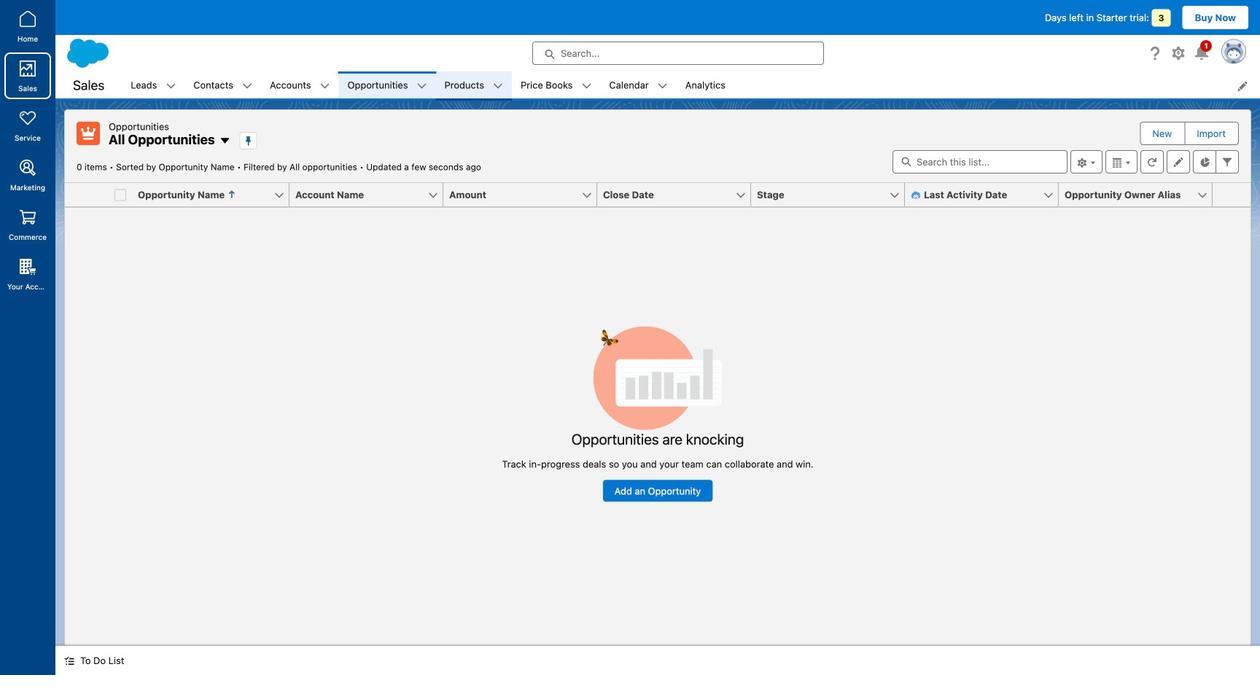 Task type: locate. For each thing, give the bounding box(es) containing it.
5 list item from the left
[[436, 71, 512, 98]]

text default image for third list item from the right
[[493, 81, 503, 91]]

2 vertical spatial text default image
[[64, 656, 74, 666]]

opportunity name element
[[132, 183, 298, 207]]

opportunities image
[[77, 122, 100, 145]]

text default image for 3rd list item from the left
[[320, 81, 330, 91]]

text default image
[[658, 81, 668, 91], [911, 190, 921, 200], [64, 656, 74, 666]]

text default image
[[166, 81, 176, 91], [242, 81, 252, 91], [320, 81, 330, 91], [417, 81, 427, 91], [493, 81, 503, 91], [581, 81, 592, 91], [219, 135, 231, 147]]

1 list item from the left
[[122, 71, 185, 98]]

1 horizontal spatial text default image
[[658, 81, 668, 91]]

7 list item from the left
[[600, 71, 676, 98]]

2 horizontal spatial text default image
[[911, 190, 921, 200]]

opportunity owner alias element
[[1059, 183, 1221, 207]]

all opportunities|opportunities|list view element
[[64, 109, 1251, 646]]

text default image for 7th list item from the right
[[166, 81, 176, 91]]

list item
[[122, 71, 185, 98], [185, 71, 261, 98], [261, 71, 339, 98], [339, 71, 436, 98], [436, 71, 512, 98], [512, 71, 600, 98], [600, 71, 676, 98]]

text default image for 2nd list item from the right
[[581, 81, 592, 91]]

4 list item from the left
[[339, 71, 436, 98]]

text default image for second list item
[[242, 81, 252, 91]]

action element
[[1213, 183, 1251, 207]]

status
[[502, 326, 813, 502]]

text default image for fourth list item
[[417, 81, 427, 91]]

item number element
[[65, 183, 109, 207]]

list
[[122, 71, 1260, 98]]

last activity date element
[[905, 183, 1068, 207]]

cell
[[109, 183, 132, 207]]

0 horizontal spatial text default image
[[64, 656, 74, 666]]

0 vertical spatial text default image
[[658, 81, 668, 91]]

1 vertical spatial text default image
[[911, 190, 921, 200]]

text default image inside last activity date element
[[911, 190, 921, 200]]



Task type: describe. For each thing, give the bounding box(es) containing it.
6 list item from the left
[[512, 71, 600, 98]]

all opportunities status
[[77, 162, 366, 172]]

Search All Opportunities list view. search field
[[893, 150, 1068, 174]]

3 list item from the left
[[261, 71, 339, 98]]

2 list item from the left
[[185, 71, 261, 98]]

amount element
[[443, 183, 606, 207]]

status inside 'all opportunities|opportunities|list view' element
[[502, 326, 813, 502]]

action image
[[1213, 183, 1251, 206]]

item number image
[[65, 183, 109, 206]]

cell inside 'all opportunities|opportunities|list view' element
[[109, 183, 132, 207]]

text default image inside list item
[[658, 81, 668, 91]]

stage element
[[751, 183, 914, 207]]

close date element
[[597, 183, 760, 207]]

account name element
[[289, 183, 452, 207]]



Task type: vqa. For each thing, say whether or not it's contained in the screenshot.
Opportunities 'icon'
yes



